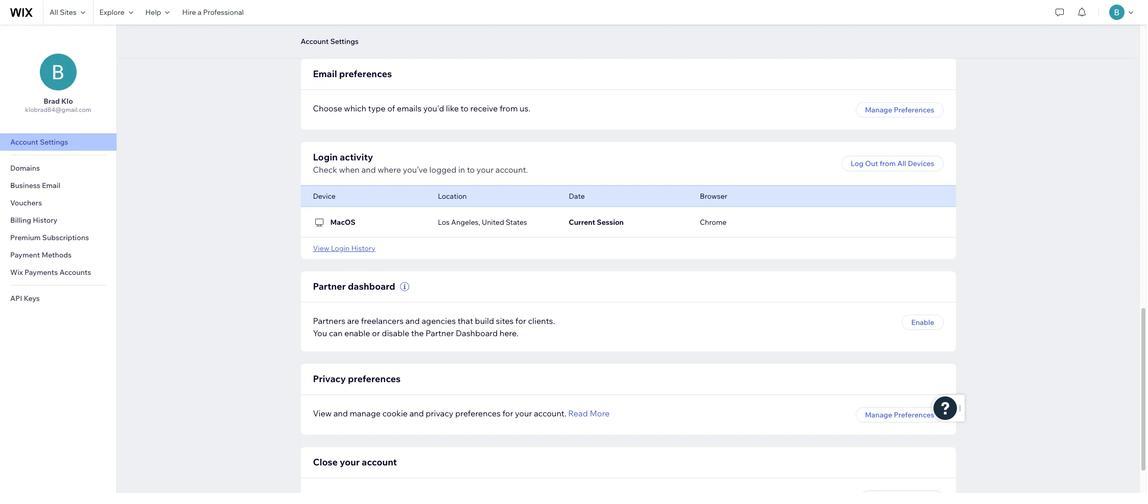 Task type: describe. For each thing, give the bounding box(es) containing it.
hire
[[182, 8, 196, 17]]

enable button
[[902, 315, 944, 330]]

account. inside login activity check when and where you've logged in to your account.
[[496, 164, 528, 175]]

preferences for email preferences
[[894, 105, 935, 114]]

account settings link
[[0, 133, 117, 151]]

session
[[597, 218, 624, 227]]

here.
[[500, 328, 519, 338]]

view login history
[[313, 244, 376, 253]]

business email
[[10, 181, 60, 190]]

view for view login history
[[313, 244, 329, 253]]

privacy preferences
[[313, 373, 401, 385]]

you've
[[403, 164, 428, 175]]

devices
[[908, 159, 935, 168]]

using
[[494, 25, 512, 34]]

a
[[198, 8, 202, 17]]

0 horizontal spatial partner
[[313, 280, 346, 292]]

klo
[[61, 97, 73, 106]]

build
[[475, 316, 494, 326]]

payment methods
[[10, 250, 72, 260]]

domains
[[10, 164, 40, 173]]

wix payments accounts
[[10, 268, 91, 277]]

vouchers link
[[0, 194, 117, 212]]

klobrad84@gmail.com
[[25, 106, 91, 113]]

you
[[313, 328, 327, 338]]

logins,
[[384, 25, 406, 34]]

history inside sidebar element
[[33, 216, 57, 225]]

privacy
[[426, 408, 454, 418]]

business email link
[[0, 177, 117, 194]]

all sites
[[50, 8, 76, 17]]

dashboard
[[456, 328, 498, 338]]

account settings button
[[296, 34, 364, 49]]

choose which type of emails you'd like to receive from us.
[[313, 103, 531, 113]]

able
[[450, 25, 464, 34]]

manage for privacy preferences
[[865, 410, 893, 419]]

0 vertical spatial to
[[466, 25, 473, 34]]

united
[[482, 218, 504, 227]]

chrome
[[700, 218, 727, 227]]

you
[[324, 25, 336, 34]]

current session
[[569, 218, 624, 227]]

view login history button
[[313, 244, 376, 253]]

browser
[[700, 191, 728, 201]]

manage preferences button for email preferences
[[856, 102, 944, 117]]

login activity check when and where you've logged in to your account.
[[313, 151, 528, 175]]

los angeles, united states
[[438, 218, 527, 227]]

close your account
[[313, 456, 397, 468]]

billing history
[[10, 216, 57, 225]]

manage preferences button for privacy preferences
[[856, 407, 944, 422]]

macos
[[330, 218, 356, 227]]

read
[[568, 408, 588, 418]]

which
[[344, 103, 367, 113]]

manage
[[350, 408, 381, 418]]

for inside partners are freelancers and agencies that build sites for clients. you can enable or disable the partner dashboard here.
[[516, 316, 526, 326]]

account
[[362, 456, 397, 468]]

partner dashboard
[[313, 280, 395, 292]]

read more link
[[568, 407, 610, 419]]

partner inside partners are freelancers and agencies that build sites for clients. you can enable or disable the partner dashboard here.
[[426, 328, 454, 338]]

settings for account settings link
[[40, 138, 68, 147]]

help
[[145, 8, 161, 17]]

of
[[388, 103, 395, 113]]

0 vertical spatial disable
[[338, 25, 362, 34]]

in inside login activity check when and where you've logged in to your account.
[[458, 164, 465, 175]]

keys
[[24, 294, 40, 303]]

that
[[458, 316, 473, 326]]

freelancers
[[361, 316, 404, 326]]

domains link
[[0, 159, 117, 177]]

email
[[544, 25, 562, 34]]

still
[[427, 25, 438, 34]]

accounts
[[60, 268, 91, 277]]

payment methods link
[[0, 246, 117, 264]]

dashboard
[[348, 280, 395, 292]]

view and manage cookie and privacy preferences for your account. read more
[[313, 408, 610, 418]]

account for account settings link
[[10, 138, 38, 147]]

activity
[[340, 151, 373, 163]]

vouchers
[[10, 198, 42, 208]]

clients.
[[528, 316, 555, 326]]

subscriptions
[[42, 233, 89, 242]]

preferences for privacy preferences
[[348, 373, 401, 385]]

preferences for email preferences
[[339, 68, 392, 79]]

receive
[[471, 103, 498, 113]]

disable inside partners are freelancers and agencies that build sites for clients. you can enable or disable the partner dashboard here.
[[382, 328, 410, 338]]

you'd
[[423, 103, 444, 113]]

1 horizontal spatial email
[[313, 68, 337, 79]]

0 vertical spatial wix
[[530, 25, 543, 34]]

angeles,
[[451, 218, 480, 227]]

help button
[[139, 0, 176, 25]]



Task type: locate. For each thing, give the bounding box(es) containing it.
1 horizontal spatial history
[[351, 244, 376, 253]]

1 manage preferences button from the top
[[856, 102, 944, 117]]

preferences for privacy preferences
[[894, 410, 935, 419]]

1 horizontal spatial partner
[[426, 328, 454, 338]]

1 horizontal spatial in
[[486, 25, 492, 34]]

1 horizontal spatial account.
[[534, 408, 567, 418]]

out
[[866, 159, 878, 168]]

premium
[[10, 233, 41, 242]]

1 vertical spatial account settings
[[10, 138, 68, 147]]

enable
[[345, 328, 370, 338]]

login down macos
[[331, 244, 350, 253]]

0 horizontal spatial from
[[500, 103, 518, 113]]

settings down you
[[330, 37, 359, 46]]

brad
[[44, 97, 60, 106]]

1 vertical spatial partner
[[426, 328, 454, 338]]

logged
[[430, 164, 457, 175]]

history up premium subscriptions
[[33, 216, 57, 225]]

1 horizontal spatial for
[[516, 316, 526, 326]]

premium subscriptions
[[10, 233, 89, 242]]

0 vertical spatial view
[[313, 244, 329, 253]]

account settings inside button
[[301, 37, 359, 46]]

2 manage preferences button from the top
[[856, 407, 944, 422]]

agencies
[[422, 316, 456, 326]]

1 vertical spatial to
[[461, 103, 469, 113]]

payment
[[10, 250, 40, 260]]

view for view and manage cookie and privacy preferences for your account. read more
[[313, 408, 332, 418]]

view up partner dashboard
[[313, 244, 329, 253]]

1 horizontal spatial account
[[301, 37, 329, 46]]

1 manage from the top
[[865, 105, 893, 114]]

to left log in the left top of the page
[[466, 25, 473, 34]]

log
[[474, 25, 485, 34]]

and inside partners are freelancers and agencies that build sites for clients. you can enable or disable the partner dashboard here.
[[406, 316, 420, 326]]

0 horizontal spatial wix
[[10, 268, 23, 277]]

explore
[[99, 8, 124, 17]]

check
[[313, 164, 337, 175]]

payments
[[25, 268, 58, 277]]

wix inside sidebar element
[[10, 268, 23, 277]]

0 horizontal spatial for
[[503, 408, 513, 418]]

business
[[10, 181, 40, 190]]

more
[[590, 408, 610, 418]]

0 vertical spatial manage preferences button
[[856, 102, 944, 117]]

1 horizontal spatial from
[[880, 159, 896, 168]]

1 vertical spatial in
[[458, 164, 465, 175]]

1 vertical spatial for
[[503, 408, 513, 418]]

from left us. on the left
[[500, 103, 518, 113]]

to inside login activity check when and where you've logged in to your account.
[[467, 164, 475, 175]]

disable down freelancers
[[382, 328, 410, 338]]

log out from all devices button
[[842, 156, 944, 171]]

0 horizontal spatial in
[[458, 164, 465, 175]]

2 view from the top
[[313, 408, 332, 418]]

cookie
[[383, 408, 408, 418]]

disable right you
[[338, 25, 362, 34]]

partners are freelancers and agencies that build sites for clients. you can enable or disable the partner dashboard here.
[[313, 316, 555, 338]]

1 vertical spatial history
[[351, 244, 376, 253]]

account inside account settings button
[[301, 37, 329, 46]]

0 vertical spatial manage preferences
[[865, 105, 935, 114]]

0 horizontal spatial account
[[10, 138, 38, 147]]

wix left email at the top left
[[530, 25, 543, 34]]

email
[[313, 68, 337, 79], [42, 181, 60, 190]]

sites
[[496, 316, 514, 326]]

api keys
[[10, 294, 40, 303]]

log out from all devices
[[851, 159, 935, 168]]

2 vertical spatial preferences
[[455, 408, 501, 418]]

device
[[313, 191, 336, 201]]

settings for account settings button
[[330, 37, 359, 46]]

account down *
[[301, 37, 329, 46]]

all
[[50, 8, 58, 17], [898, 159, 907, 168]]

0 horizontal spatial settings
[[40, 138, 68, 147]]

1 vertical spatial manage preferences
[[865, 410, 935, 419]]

account settings for account settings button
[[301, 37, 359, 46]]

manage preferences for privacy preferences
[[865, 410, 935, 419]]

2 manage preferences from the top
[[865, 410, 935, 419]]

2 vertical spatial to
[[467, 164, 475, 175]]

or
[[372, 328, 380, 338]]

close
[[313, 456, 338, 468]]

brad klo klobrad84@gmail.com
[[25, 97, 91, 113]]

from right out
[[880, 159, 896, 168]]

billing
[[10, 216, 31, 225]]

your inside login activity check when and where you've logged in to your account.
[[477, 164, 494, 175]]

wix
[[530, 25, 543, 34], [10, 268, 23, 277]]

where
[[378, 164, 401, 175]]

1 vertical spatial all
[[898, 159, 907, 168]]

1 vertical spatial disable
[[382, 328, 410, 338]]

current
[[569, 218, 595, 227]]

billing history link
[[0, 212, 117, 229]]

social
[[363, 25, 382, 34]]

2 preferences from the top
[[894, 410, 935, 419]]

login inside login activity check when and where you've logged in to your account.
[[313, 151, 338, 163]]

0 vertical spatial settings
[[330, 37, 359, 46]]

in
[[486, 25, 492, 34], [458, 164, 465, 175]]

preferences right privacy
[[455, 408, 501, 418]]

can
[[329, 328, 343, 338]]

for
[[516, 316, 526, 326], [503, 408, 513, 418]]

manage preferences button
[[856, 102, 944, 117], [856, 407, 944, 422]]

0 vertical spatial account settings
[[301, 37, 359, 46]]

location
[[438, 191, 467, 201]]

preferences
[[894, 105, 935, 114], [894, 410, 935, 419]]

hire a professional
[[182, 8, 244, 17]]

the
[[411, 328, 424, 338]]

settings inside account settings button
[[330, 37, 359, 46]]

email inside sidebar element
[[42, 181, 60, 190]]

1 vertical spatial account.
[[534, 408, 567, 418]]

and right cookie
[[410, 408, 424, 418]]

preferences
[[339, 68, 392, 79], [348, 373, 401, 385], [455, 408, 501, 418]]

0 vertical spatial history
[[33, 216, 57, 225]]

like
[[446, 103, 459, 113]]

1 vertical spatial preferences
[[894, 410, 935, 419]]

0 vertical spatial all
[[50, 8, 58, 17]]

and up the at left bottom
[[406, 316, 420, 326]]

manage preferences
[[865, 105, 935, 114], [865, 410, 935, 419]]

all left devices
[[898, 159, 907, 168]]

api
[[10, 294, 22, 303]]

if
[[318, 25, 322, 34]]

states
[[506, 218, 527, 227]]

password.
[[578, 25, 612, 34]]

0 horizontal spatial all
[[50, 8, 58, 17]]

login up check
[[313, 151, 338, 163]]

wix down payment
[[10, 268, 23, 277]]

2 manage from the top
[[865, 410, 893, 419]]

1 vertical spatial view
[[313, 408, 332, 418]]

0 vertical spatial manage
[[865, 105, 893, 114]]

1 horizontal spatial wix
[[530, 25, 543, 34]]

0 horizontal spatial history
[[33, 216, 57, 225]]

professional
[[203, 8, 244, 17]]

in right log in the left top of the page
[[486, 25, 492, 34]]

date
[[569, 191, 585, 201]]

preferences up manage
[[348, 373, 401, 385]]

partner up partners
[[313, 280, 346, 292]]

1 preferences from the top
[[894, 105, 935, 114]]

in right logged
[[458, 164, 465, 175]]

preferences up "which"
[[339, 68, 392, 79]]

you'll
[[407, 25, 425, 34]]

1 horizontal spatial account settings
[[301, 37, 359, 46]]

to right logged
[[467, 164, 475, 175]]

1 horizontal spatial all
[[898, 159, 907, 168]]

and inside login activity check when and where you've logged in to your account.
[[362, 164, 376, 175]]

type
[[368, 103, 386, 113]]

email down account settings button
[[313, 68, 337, 79]]

all left sites
[[50, 8, 58, 17]]

manage for email preferences
[[865, 105, 893, 114]]

and right email at the top left
[[564, 25, 577, 34]]

history
[[33, 216, 57, 225], [351, 244, 376, 253]]

0 horizontal spatial account.
[[496, 164, 528, 175]]

your
[[514, 25, 529, 34], [477, 164, 494, 175], [515, 408, 532, 418], [340, 456, 360, 468]]

0 vertical spatial account
[[301, 37, 329, 46]]

to right like
[[461, 103, 469, 113]]

1 vertical spatial from
[[880, 159, 896, 168]]

account for account settings button
[[301, 37, 329, 46]]

1 horizontal spatial settings
[[330, 37, 359, 46]]

history down macos
[[351, 244, 376, 253]]

us.
[[520, 103, 531, 113]]

1 vertical spatial manage
[[865, 410, 893, 419]]

1 vertical spatial email
[[42, 181, 60, 190]]

1 vertical spatial login
[[331, 244, 350, 253]]

0 vertical spatial preferences
[[894, 105, 935, 114]]

partner
[[313, 280, 346, 292], [426, 328, 454, 338]]

and left manage
[[334, 408, 348, 418]]

0 horizontal spatial email
[[42, 181, 60, 190]]

manage preferences for email preferences
[[865, 105, 935, 114]]

1 vertical spatial settings
[[40, 138, 68, 147]]

settings
[[330, 37, 359, 46], [40, 138, 68, 147]]

be
[[440, 25, 448, 34]]

1 horizontal spatial disable
[[382, 328, 410, 338]]

0 vertical spatial email
[[313, 68, 337, 79]]

methods
[[42, 250, 72, 260]]

manage
[[865, 105, 893, 114], [865, 410, 893, 419]]

1 manage preferences from the top
[[865, 105, 935, 114]]

view down privacy
[[313, 408, 332, 418]]

partner down agencies at the bottom left of the page
[[426, 328, 454, 338]]

settings inside account settings link
[[40, 138, 68, 147]]

and down activity
[[362, 164, 376, 175]]

0 vertical spatial in
[[486, 25, 492, 34]]

account.
[[496, 164, 528, 175], [534, 408, 567, 418]]

0 horizontal spatial account settings
[[10, 138, 68, 147]]

email preferences
[[313, 68, 392, 79]]

account inside account settings link
[[10, 138, 38, 147]]

1 vertical spatial wix
[[10, 268, 23, 277]]

account settings for account settings link
[[10, 138, 68, 147]]

sites
[[60, 8, 76, 17]]

and
[[564, 25, 577, 34], [362, 164, 376, 175], [406, 316, 420, 326], [334, 408, 348, 418], [410, 408, 424, 418]]

account settings up domains
[[10, 138, 68, 147]]

all inside button
[[898, 159, 907, 168]]

0 vertical spatial preferences
[[339, 68, 392, 79]]

0 vertical spatial from
[[500, 103, 518, 113]]

sidebar element
[[0, 25, 117, 493]]

0 horizontal spatial disable
[[338, 25, 362, 34]]

1 view from the top
[[313, 244, 329, 253]]

privacy
[[313, 373, 346, 385]]

1 vertical spatial manage preferences button
[[856, 407, 944, 422]]

0 vertical spatial for
[[516, 316, 526, 326]]

account up domains
[[10, 138, 38, 147]]

account settings inside sidebar element
[[10, 138, 68, 147]]

1 vertical spatial preferences
[[348, 373, 401, 385]]

premium subscriptions link
[[0, 229, 117, 246]]

email down domains link
[[42, 181, 60, 190]]

from
[[500, 103, 518, 113], [880, 159, 896, 168]]

settings up domains link
[[40, 138, 68, 147]]

0 vertical spatial partner
[[313, 280, 346, 292]]

are
[[347, 316, 359, 326]]

1 vertical spatial account
[[10, 138, 38, 147]]

0 vertical spatial login
[[313, 151, 338, 163]]

account settings down you
[[301, 37, 359, 46]]

from inside button
[[880, 159, 896, 168]]

when
[[339, 164, 360, 175]]

0 vertical spatial account.
[[496, 164, 528, 175]]



